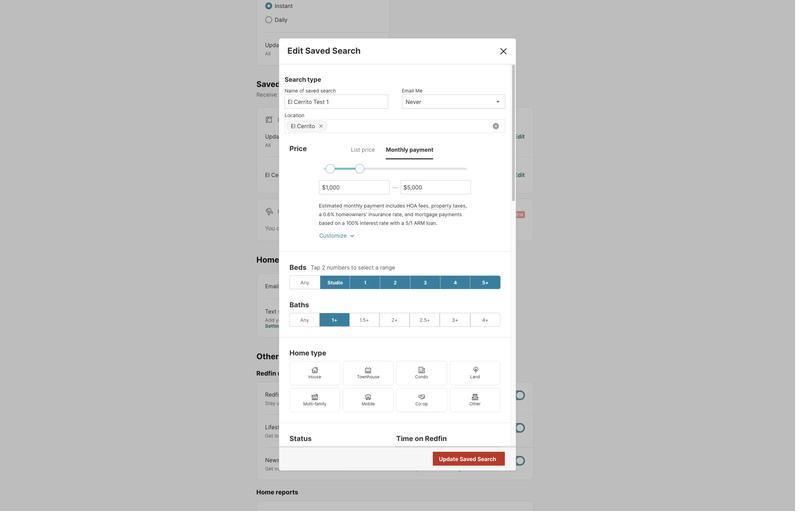 Task type: describe. For each thing, give the bounding box(es) containing it.
add your phone number in
[[265, 317, 327, 323]]

2 horizontal spatial to
[[383, 400, 388, 406]]

or
[[399, 400, 404, 406]]

name of saved search element
[[285, 84, 385, 95]]

el for el cerrito
[[291, 123, 296, 130]]

4 checkbox
[[440, 276, 471, 289]]

Any checkbox
[[290, 276, 320, 289]]

edit saved search element
[[288, 46, 491, 56]]

notifications
[[296, 91, 328, 98]]

phone
[[287, 317, 302, 323]]

remove el cerrito image
[[319, 124, 323, 128]]

5+ checkbox
[[470, 276, 501, 289]]

1 vertical spatial your
[[276, 317, 286, 323]]

no emails
[[461, 171, 486, 178]]

3 checkbox
[[410, 276, 441, 289]]

emails for other emails
[[281, 352, 306, 361]]

time on redfin
[[396, 435, 447, 443]]

Condo checkbox
[[397, 361, 447, 385]]

loan.
[[427, 220, 438, 226]]

Name of saved search text field
[[288, 99, 385, 105]]

1 , from the left
[[429, 203, 430, 209]]

of
[[300, 88, 304, 94]]

land
[[470, 374, 480, 380]]

for
[[392, 225, 399, 232]]

1 vertical spatial payment
[[364, 203, 385, 209]]

redfin down other emails in the bottom left of the page
[[257, 370, 276, 377]]

update saved search
[[439, 456, 497, 463]]

edit button for no emails
[[515, 171, 525, 179]]

taxes
[[453, 203, 466, 209]]

townhouse
[[357, 374, 380, 380]]

Multi-family checkbox
[[290, 388, 340, 412]]

clear input button
[[493, 123, 499, 129]]

other for other
[[470, 401, 481, 407]]

1 all from the top
[[265, 51, 271, 56]]

home for home reports
[[257, 489, 274, 496]]

reports
[[276, 489, 298, 496]]

family
[[315, 401, 327, 407]]

Other checkbox
[[450, 388, 501, 412]]

get inside lifestyle & tips get local insights, home improvement tips, style and design resources.
[[265, 433, 273, 439]]

0 horizontal spatial from
[[295, 457, 308, 464]]

4+ radio
[[470, 313, 501, 327]]

payments
[[439, 211, 462, 217]]

Townhouse checkbox
[[343, 361, 394, 385]]

1 vertical spatial update
[[265, 133, 285, 140]]

your inside newsletter from my agent get notified about the latest trends in the real estate market from your local redfin agent.
[[416, 466, 426, 471]]

me
[[416, 88, 423, 94]]

2 update types all from the top
[[265, 133, 301, 148]]

number
[[303, 317, 321, 323]]

any for 1+
[[300, 317, 309, 323]]

beds
[[290, 263, 307, 272]]

filters.
[[414, 91, 430, 98]]

update saved search button
[[433, 452, 505, 466]]

daily
[[275, 16, 288, 23]]

tap
[[311, 264, 321, 271]]

100
[[346, 220, 355, 226]]

, inside , a
[[466, 203, 467, 209]]

no results
[[469, 456, 496, 463]]

and right tools
[[341, 400, 349, 406]]

3+ radio
[[440, 313, 470, 327]]

and inside % homeowners' insurance rate, and mortgage payments based on a
[[405, 211, 414, 217]]

redfin updates
[[257, 370, 303, 377]]

test
[[291, 171, 302, 178]]

trends
[[331, 466, 346, 471]]

el cerrito
[[291, 123, 315, 130]]

type for home type
[[311, 349, 326, 357]]

a left 5/1
[[402, 220, 404, 226]]

you can create saved searches while searching for rentals .
[[265, 225, 420, 232]]

2+ radio
[[380, 313, 410, 327]]

newsletter from my agent get notified about the latest trends in the real estate market from your local redfin agent.
[[265, 457, 470, 471]]

status
[[290, 435, 312, 443]]

agent
[[318, 457, 333, 464]]

buy
[[389, 400, 398, 406]]

up
[[277, 400, 283, 406]]

2.5+ radio
[[410, 313, 440, 327]]

1.5+
[[360, 317, 369, 323]]

monthly
[[344, 203, 363, 209]]

receive
[[257, 91, 277, 98]]

lifestyle & tips get local insights, home improvement tips, style and design resources.
[[265, 424, 427, 439]]

estimated
[[319, 203, 342, 209]]

3
[[424, 280, 427, 285]]

edit for update types
[[515, 133, 525, 140]]

—
[[392, 184, 398, 191]]

0.6
[[323, 211, 331, 217]]

always
[[354, 283, 373, 289]]

saved up search type
[[305, 46, 330, 56]]

on inside "saved searches receive timely notifications based on your preferred search filters."
[[348, 91, 354, 98]]

condo
[[415, 374, 428, 380]]

edit saved search
[[288, 46, 361, 56]]

a inside redfin news stay up to date on redfin's tools and features, how to buy or sell a home, and connect with an agent.
[[414, 400, 417, 406]]

search inside dialog
[[321, 88, 336, 94]]

any for studio
[[301, 280, 309, 285]]

email for email
[[265, 283, 279, 289]]

Land checkbox
[[450, 361, 501, 385]]

email me element
[[402, 84, 502, 95]]

0 horizontal spatial search
[[285, 76, 306, 83]]

redfin inside edit saved search dialog
[[425, 435, 447, 443]]

1 vertical spatial from
[[404, 466, 415, 471]]

2.5+
[[420, 317, 430, 323]]

monthly
[[386, 146, 409, 153]]

home,
[[418, 400, 433, 406]]

property
[[432, 203, 452, 209]]

edit saved search dialog
[[279, 39, 516, 511]]

no for no emails
[[461, 171, 468, 178]]

cerrito for el cerrito test 1
[[271, 171, 289, 178]]

1 update types all from the top
[[265, 42, 301, 56]]

customize
[[319, 232, 347, 239]]

0 vertical spatial 2
[[322, 264, 325, 271]]

redfin inside newsletter from my agent get notified about the latest trends in the real estate market from your local redfin agent.
[[440, 466, 454, 471]]

100 % interest rate with a 5/1 arm loan.
[[346, 220, 438, 226]]

0 horizontal spatial 1
[[304, 171, 306, 178]]

range
[[380, 264, 395, 271]]

% inside % homeowners' insurance rate, and mortgage payments based on a
[[331, 211, 335, 217]]

1 vertical spatial %
[[355, 220, 359, 226]]

Enter min text field
[[322, 184, 387, 191]]

lifestyle
[[265, 424, 287, 431]]

2 checkbox
[[380, 276, 411, 289]]

(sms)
[[278, 308, 294, 315]]

improvement
[[321, 433, 351, 439]]

notified
[[275, 466, 292, 471]]

text
[[265, 308, 277, 315]]

list price element
[[351, 140, 375, 159]]

text (sms)
[[265, 308, 294, 315]]

2 the from the left
[[353, 466, 360, 471]]

local inside newsletter from my agent get notified about the latest trends in the real estate market from your local redfin agent.
[[428, 466, 438, 471]]

saved inside "saved searches receive timely notifications based on your preferred search filters."
[[257, 79, 281, 89]]

el for el cerrito test 1
[[265, 171, 270, 178]]

tap 2 numbers to select a range
[[311, 264, 395, 271]]

customize button
[[319, 227, 357, 241]]

timely
[[279, 91, 295, 98]]

with inside redfin news stay up to date on redfin's tools and features, how to buy or sell a home, and connect with an agent.
[[464, 400, 474, 406]]

no results button
[[460, 452, 504, 466]]

market
[[387, 466, 403, 471]]

interest
[[360, 220, 378, 226]]

about
[[294, 466, 307, 471]]

settings
[[265, 323, 285, 329]]

homeowners'
[[336, 211, 367, 217]]

emails for no emails
[[470, 171, 486, 178]]

tips
[[294, 424, 304, 431]]

style
[[364, 433, 375, 439]]

0 vertical spatial payment
[[410, 146, 434, 153]]

list price
[[351, 146, 375, 153]]

estimated monthly payment includes hoa fees , property taxes
[[319, 203, 466, 209]]

tools
[[328, 400, 340, 406]]

on right time
[[415, 435, 424, 443]]

maximum price slider
[[356, 164, 365, 173]]

for sale
[[278, 117, 304, 123]]



Task type: locate. For each thing, give the bounding box(es) containing it.
1 vertical spatial other
[[470, 401, 481, 407]]

types up price
[[286, 133, 301, 140]]

0 horizontal spatial el
[[265, 171, 270, 178]]

to inside edit saved search dialog
[[351, 264, 357, 271]]

1+ radio
[[320, 313, 350, 327]]

home up updates
[[290, 349, 310, 357]]

Mobile checkbox
[[343, 388, 394, 412]]

name
[[285, 88, 298, 94]]

0 vertical spatial for
[[278, 117, 289, 123]]

in right the trends
[[347, 466, 351, 471]]

3+
[[452, 317, 458, 323]]

0 horizontal spatial payment
[[364, 203, 385, 209]]

0 vertical spatial update types all
[[265, 42, 301, 56]]

0 horizontal spatial 2
[[322, 264, 325, 271]]

1 horizontal spatial 1
[[364, 280, 367, 285]]

edit button for update types
[[515, 132, 525, 148]]

agent.
[[482, 400, 496, 406], [456, 466, 470, 471]]

based down 0.6
[[319, 220, 334, 226]]

mortgage
[[415, 211, 438, 217]]

el cerrito test 1
[[265, 171, 306, 178]]

any inside checkbox
[[301, 280, 309, 285]]

2 horizontal spatial your
[[416, 466, 426, 471]]

no
[[461, 171, 468, 178], [469, 456, 476, 463]]

on inside % homeowners' insurance rate, and mortgage payments based on a
[[335, 220, 341, 226]]

2 vertical spatial home
[[257, 489, 274, 496]]

no for no results
[[469, 456, 476, 463]]

location element
[[285, 109, 502, 119]]

a right sell
[[414, 400, 417, 406]]

search inside button
[[478, 456, 497, 463]]

1 checkbox
[[350, 276, 381, 289]]

on right date in the bottom of the page
[[302, 400, 307, 406]]

none search field inside edit saved search dialog
[[327, 120, 505, 133]]

0 vertical spatial list box
[[402, 95, 506, 109]]

on inside redfin news stay up to date on redfin's tools and features, how to buy or sell a home, and connect with an agent.
[[302, 400, 307, 406]]

Any radio
[[290, 313, 320, 327]]

saved up receive
[[257, 79, 281, 89]]

your up settings
[[276, 317, 286, 323]]

1 horizontal spatial 2
[[394, 280, 397, 285]]

search
[[321, 88, 336, 94], [395, 91, 412, 98]]

1 vertical spatial types
[[286, 133, 301, 140]]

0 vertical spatial type
[[308, 76, 321, 83]]

time
[[396, 435, 413, 443]]

2 for from the top
[[278, 208, 289, 215]]

1 horizontal spatial agent.
[[482, 400, 496, 406]]

redfin inside redfin news stay up to date on redfin's tools and features, how to buy or sell a home, and connect with an agent.
[[265, 391, 282, 398]]

email up text
[[265, 283, 279, 289]]

and
[[405, 211, 414, 217], [341, 400, 349, 406], [434, 400, 443, 406], [376, 433, 385, 439]]

based inside % homeowners' insurance rate, and mortgage payments based on a
[[319, 220, 334, 226]]

in
[[322, 317, 326, 323], [347, 466, 351, 471]]

2 vertical spatial option group
[[290, 361, 501, 412]]

0 vertical spatial with
[[390, 220, 400, 226]]

update left no results
[[439, 456, 459, 463]]

0 vertical spatial email
[[402, 88, 414, 94]]

email me
[[402, 88, 423, 94]]

&
[[289, 424, 292, 431]]

2 right tap
[[322, 264, 325, 271]]

sell
[[405, 400, 413, 406]]

, up mortgage
[[429, 203, 430, 209]]

1 edit button from the top
[[515, 132, 525, 148]]

other right the connect
[[470, 401, 481, 407]]

search for edit saved search
[[332, 46, 361, 56]]

0 vertical spatial cerrito
[[297, 123, 315, 130]]

search inside "saved searches receive timely notifications based on your preferred search filters."
[[395, 91, 412, 98]]

1 horizontal spatial payment
[[410, 146, 434, 153]]

option group for home type
[[290, 361, 501, 412]]

1 vertical spatial list box
[[396, 447, 501, 461]]

always on
[[354, 283, 381, 289]]

0 vertical spatial types
[[286, 42, 301, 49]]

for rent
[[278, 208, 305, 215]]

0 vertical spatial in
[[322, 317, 326, 323]]

1 the from the left
[[308, 466, 316, 471]]

rentals
[[401, 225, 418, 232]]

1 inside checkbox
[[364, 280, 367, 285]]

, a
[[319, 203, 467, 217]]

select
[[358, 264, 374, 271]]

a left the 'range'
[[376, 264, 379, 271]]

stay
[[265, 400, 275, 406]]

update down for sale
[[265, 133, 285, 140]]

option group containing house
[[290, 361, 501, 412]]

2 any from the top
[[300, 317, 309, 323]]

2+
[[392, 317, 398, 323]]

and inside lifestyle & tips get local insights, home improvement tips, style and design resources.
[[376, 433, 385, 439]]

based up "name of saved search" text field
[[330, 91, 346, 98]]

1.5+ radio
[[349, 313, 380, 327]]

0 horizontal spatial other
[[257, 352, 279, 361]]

on up customize button
[[335, 220, 341, 226]]

local
[[275, 433, 285, 439], [428, 466, 438, 471]]

2 down the 'range'
[[394, 280, 397, 285]]

create
[[288, 225, 304, 232]]

location
[[285, 112, 305, 118]]

newsletter
[[265, 457, 294, 464]]

redfin down update saved search
[[440, 466, 454, 471]]

1 horizontal spatial cerrito
[[297, 123, 315, 130]]

1 horizontal spatial the
[[353, 466, 360, 471]]

1 horizontal spatial searches
[[324, 225, 348, 232]]

el
[[291, 123, 296, 130], [265, 171, 270, 178]]

preferred
[[369, 91, 393, 98]]

email left me
[[402, 88, 414, 94]]

a
[[319, 211, 322, 217], [342, 220, 345, 226], [402, 220, 404, 226], [376, 264, 379, 271], [414, 400, 417, 406]]

home
[[307, 433, 320, 439]]

edit for no emails
[[515, 171, 525, 178]]

1 horizontal spatial emails
[[470, 171, 486, 178]]

0 horizontal spatial email
[[265, 283, 279, 289]]

None search field
[[327, 120, 505, 133]]

list box
[[402, 95, 506, 109], [396, 447, 501, 461]]

0 vertical spatial option group
[[290, 276, 501, 289]]

saved searches receive timely notifications based on your preferred search filters.
[[257, 79, 430, 98]]

,
[[429, 203, 430, 209], [466, 203, 467, 209]]

0 horizontal spatial agent.
[[456, 466, 470, 471]]

your right market at bottom
[[416, 466, 426, 471]]

saved right create
[[306, 225, 322, 232]]

2 vertical spatial edit
[[515, 171, 525, 178]]

1 option group from the top
[[290, 276, 501, 289]]

0 vertical spatial edit button
[[515, 132, 525, 148]]

insights,
[[287, 433, 306, 439]]

2
[[322, 264, 325, 271], [394, 280, 397, 285]]

Studio checkbox
[[320, 276, 351, 289]]

1 vertical spatial in
[[347, 466, 351, 471]]

2 get from the top
[[265, 466, 273, 471]]

features,
[[351, 400, 371, 406]]

0 vertical spatial other
[[257, 352, 279, 361]]

list box for time on redfin
[[396, 447, 501, 461]]

1 vertical spatial agent.
[[456, 466, 470, 471]]

sale
[[290, 117, 304, 123]]

price
[[362, 146, 375, 153]]

1 get from the top
[[265, 433, 273, 439]]

0 vertical spatial local
[[275, 433, 285, 439]]

based
[[330, 91, 346, 98], [319, 220, 334, 226]]

and right style
[[376, 433, 385, 439]]

1 vertical spatial any
[[300, 317, 309, 323]]

1 vertical spatial email
[[265, 283, 279, 289]]

1 vertical spatial cerrito
[[271, 171, 289, 178]]

list box for email me
[[402, 95, 506, 109]]

0 horizontal spatial searches
[[282, 79, 319, 89]]

House checkbox
[[290, 361, 340, 385]]

el inside edit saved search dialog
[[291, 123, 296, 130]]

home for home type
[[290, 349, 310, 357]]

0 vertical spatial search
[[332, 46, 361, 56]]

option group for baths
[[290, 313, 501, 327]]

type up saved
[[308, 76, 321, 83]]

0 vertical spatial edit
[[288, 46, 303, 56]]

1 horizontal spatial %
[[355, 220, 359, 226]]

account settings link
[[265, 317, 347, 329]]

other for other emails
[[257, 352, 279, 361]]

0 horizontal spatial search
[[321, 88, 336, 94]]

0 vertical spatial home
[[257, 255, 279, 265]]

1 vertical spatial get
[[265, 466, 273, 471]]

redfin
[[257, 370, 276, 377], [265, 391, 282, 398], [425, 435, 447, 443], [440, 466, 454, 471]]

1 horizontal spatial with
[[464, 400, 474, 406]]

0 vertical spatial any
[[301, 280, 309, 285]]

update types all down for sale
[[265, 133, 301, 148]]

with inside edit saved search dialog
[[390, 220, 400, 226]]

agent. down update saved search
[[456, 466, 470, 471]]

a left 100
[[342, 220, 345, 226]]

from up about
[[295, 457, 308, 464]]

cerrito for el cerrito
[[297, 123, 315, 130]]

0 horizontal spatial the
[[308, 466, 316, 471]]

email inside edit saved search dialog
[[402, 88, 414, 94]]

all left price
[[265, 142, 271, 148]]

payment right monthly
[[410, 146, 434, 153]]

0 vertical spatial all
[[265, 51, 271, 56]]

news
[[284, 391, 297, 398]]

2 , from the left
[[466, 203, 467, 209]]

1 right test
[[304, 171, 306, 178]]

any inside option
[[300, 317, 309, 323]]

my
[[309, 457, 317, 464]]

saved left results
[[460, 456, 476, 463]]

1 vertical spatial emails
[[281, 352, 306, 361]]

5+
[[482, 280, 489, 285]]

None checkbox
[[359, 307, 381, 317], [503, 423, 525, 433], [503, 456, 525, 466], [359, 307, 381, 317], [503, 423, 525, 433], [503, 456, 525, 466]]

agent. inside newsletter from my agent get notified about the latest trends in the real estate market from your local redfin agent.
[[456, 466, 470, 471]]

saved inside button
[[460, 456, 476, 463]]

all down daily option
[[265, 51, 271, 56]]

account settings
[[265, 317, 347, 329]]

4+
[[482, 317, 489, 323]]

0 horizontal spatial in
[[322, 317, 326, 323]]

how
[[372, 400, 382, 406]]

local inside lifestyle & tips get local insights, home improvement tips, style and design resources.
[[275, 433, 285, 439]]

on
[[348, 91, 354, 98], [335, 220, 341, 226], [374, 283, 381, 289], [302, 400, 307, 406], [415, 435, 424, 443]]

0 horizontal spatial no
[[461, 171, 468, 178]]

1 vertical spatial 1
[[364, 280, 367, 285]]

None checkbox
[[503, 390, 525, 400]]

0 vertical spatial get
[[265, 433, 273, 439]]

0 horizontal spatial to
[[284, 400, 289, 406]]

to right up
[[284, 400, 289, 406]]

to
[[351, 264, 357, 271], [284, 400, 289, 406], [383, 400, 388, 406]]

2 vertical spatial search
[[478, 456, 497, 463]]

results
[[477, 456, 496, 463]]

1 vertical spatial all
[[265, 142, 271, 148]]

type for search type
[[308, 76, 321, 83]]

1 any from the top
[[301, 280, 309, 285]]

el down location
[[291, 123, 296, 130]]

cerrito left remove el cerrito icon
[[297, 123, 315, 130]]

monthly payment element
[[386, 140, 434, 159]]

1
[[304, 171, 306, 178], [364, 280, 367, 285]]

a inside % homeowners' insurance rate, and mortgage payments based on a
[[342, 220, 345, 226]]

2 option group from the top
[[290, 313, 501, 327]]

home for home tours
[[257, 255, 279, 265]]

in left 1+
[[322, 317, 326, 323]]

your inside "saved searches receive timely notifications based on your preferred search filters."
[[356, 91, 367, 98]]

0 vertical spatial update
[[265, 42, 285, 49]]

1 vertical spatial no
[[469, 456, 476, 463]]

1 vertical spatial for
[[278, 208, 289, 215]]

4
[[454, 280, 457, 285]]

other inside checkbox
[[470, 401, 481, 407]]

% down 'estimated'
[[331, 211, 335, 217]]

2 edit button from the top
[[515, 171, 525, 179]]

on right the always
[[374, 283, 381, 289]]

redfin up stay
[[265, 391, 282, 398]]

no up enter max text box
[[461, 171, 468, 178]]

2 all from the top
[[265, 142, 271, 148]]

update types all down daily
[[265, 42, 301, 56]]

payment up insurance
[[364, 203, 385, 209]]

1 vertical spatial edit
[[515, 133, 525, 140]]

0 vertical spatial based
[[330, 91, 346, 98]]

with down rate,
[[390, 220, 400, 226]]

5/1
[[406, 220, 413, 226]]

search for update saved search
[[478, 456, 497, 463]]

update inside button
[[439, 456, 459, 463]]

1 horizontal spatial your
[[356, 91, 367, 98]]

1 vertical spatial search
[[285, 76, 306, 83]]

the down my
[[308, 466, 316, 471]]

for for for rent
[[278, 208, 289, 215]]

1 horizontal spatial no
[[469, 456, 476, 463]]

type up house option
[[311, 349, 326, 357]]

redfin right time
[[425, 435, 447, 443]]

1 vertical spatial local
[[428, 466, 438, 471]]

emails
[[470, 171, 486, 178], [281, 352, 306, 361]]

can
[[277, 225, 286, 232]]

from right market at bottom
[[404, 466, 415, 471]]

the left real
[[353, 466, 360, 471]]

and up 5/1
[[405, 211, 414, 217]]

includes
[[386, 203, 405, 209]]

1 horizontal spatial in
[[347, 466, 351, 471]]

other up redfin updates
[[257, 352, 279, 361]]

other
[[257, 352, 279, 361], [470, 401, 481, 407]]

search up "name of saved search" text field
[[321, 88, 336, 94]]

on up "name of saved search" text field
[[348, 91, 354, 98]]

update down daily option
[[265, 42, 285, 49]]

real
[[361, 466, 370, 471]]

2 vertical spatial your
[[416, 466, 426, 471]]

cerrito left test
[[271, 171, 289, 178]]

1 vertical spatial update types all
[[265, 133, 301, 148]]

minimum price slider
[[326, 164, 335, 173]]

, right property on the right top of page
[[466, 203, 467, 209]]

1 for from the top
[[278, 117, 289, 123]]

agent. right an
[[482, 400, 496, 406]]

0 horizontal spatial %
[[331, 211, 335, 217]]

to left select
[[351, 264, 357, 271]]

no left results
[[469, 456, 476, 463]]

home left reports
[[257, 489, 274, 496]]

2 types from the top
[[286, 133, 301, 140]]

Instant radio
[[265, 2, 272, 9]]

get down 'newsletter'
[[265, 466, 273, 471]]

a left 0.6
[[319, 211, 322, 217]]

Enter max text field
[[404, 184, 468, 191]]

0 vertical spatial your
[[356, 91, 367, 98]]

1 horizontal spatial email
[[402, 88, 414, 94]]

Daily radio
[[265, 16, 272, 23]]

1 horizontal spatial el
[[291, 123, 296, 130]]

0 horizontal spatial cerrito
[[271, 171, 289, 178]]

home inside edit saved search dialog
[[290, 349, 310, 357]]

1+
[[332, 317, 338, 323]]

search left me
[[395, 91, 412, 98]]

baths
[[290, 301, 309, 309]]

0 vertical spatial from
[[295, 457, 308, 464]]

a inside , a
[[319, 211, 322, 217]]

searches inside "saved searches receive timely notifications based on your preferred search filters."
[[282, 79, 319, 89]]

with left an
[[464, 400, 474, 406]]

0 horizontal spatial ,
[[429, 203, 430, 209]]

1 vertical spatial type
[[311, 349, 326, 357]]

0 horizontal spatial local
[[275, 433, 285, 439]]

for left the "sale"
[[278, 117, 289, 123]]

all
[[265, 51, 271, 56], [265, 142, 271, 148]]

based inside "saved searches receive timely notifications based on your preferred search filters."
[[330, 91, 346, 98]]

home left tours
[[257, 255, 279, 265]]

cerrito inside edit saved search dialog
[[297, 123, 315, 130]]

2 horizontal spatial search
[[478, 456, 497, 463]]

0 horizontal spatial your
[[276, 317, 286, 323]]

update types all
[[265, 42, 301, 56], [265, 133, 301, 148]]

2 vertical spatial update
[[439, 456, 459, 463]]

local down time on redfin
[[428, 466, 438, 471]]

1 types from the top
[[286, 42, 301, 49]]

latest
[[317, 466, 330, 471]]

1 vertical spatial based
[[319, 220, 334, 226]]

rent
[[290, 208, 305, 215]]

hoa
[[407, 203, 417, 209]]

searches
[[282, 79, 319, 89], [324, 225, 348, 232]]

1 vertical spatial searches
[[324, 225, 348, 232]]

1 vertical spatial 2
[[394, 280, 397, 285]]

option group
[[290, 276, 501, 289], [290, 313, 501, 327], [290, 361, 501, 412]]

to left buy
[[383, 400, 388, 406]]

email for email me
[[402, 88, 414, 94]]

get down lifestyle
[[265, 433, 273, 439]]

account
[[327, 317, 347, 323]]

connect
[[444, 400, 463, 406]]

numbers
[[327, 264, 350, 271]]

home tours
[[257, 255, 302, 265]]

0 vertical spatial %
[[331, 211, 335, 217]]

types down daily
[[286, 42, 301, 49]]

you
[[265, 225, 275, 232]]

agent. inside redfin news stay up to date on redfin's tools and features, how to buy or sell a home, and connect with an agent.
[[482, 400, 496, 406]]

0 horizontal spatial emails
[[281, 352, 306, 361]]

2 inside checkbox
[[394, 280, 397, 285]]

edit inside dialog
[[288, 46, 303, 56]]

and right the home,
[[434, 400, 443, 406]]

0 vertical spatial searches
[[282, 79, 319, 89]]

for left rent
[[278, 208, 289, 215]]

get inside newsletter from my agent get notified about the latest trends in the real estate market from your local redfin agent.
[[265, 466, 273, 471]]

while
[[349, 225, 363, 232]]

co-op
[[416, 401, 428, 407]]

for for for sale
[[278, 117, 289, 123]]

local down lifestyle
[[275, 433, 285, 439]]

no inside button
[[469, 456, 476, 463]]

0 vertical spatial emails
[[470, 171, 486, 178]]

1 vertical spatial with
[[464, 400, 474, 406]]

el left test
[[265, 171, 270, 178]]

saved
[[305, 46, 330, 56], [257, 79, 281, 89], [306, 225, 322, 232], [460, 456, 476, 463]]

1 horizontal spatial ,
[[466, 203, 467, 209]]

.
[[418, 225, 420, 232]]

1 vertical spatial home
[[290, 349, 310, 357]]

saved
[[306, 88, 319, 94]]

3 option group from the top
[[290, 361, 501, 412]]

% down 'homeowners'' at left
[[355, 220, 359, 226]]

1 down select
[[364, 280, 367, 285]]

in inside newsletter from my agent get notified about the latest trends in the real estate market from your local redfin agent.
[[347, 466, 351, 471]]

Co-op checkbox
[[397, 388, 447, 412]]

your left 'preferred'
[[356, 91, 367, 98]]

multi-
[[303, 401, 315, 407]]



Task type: vqa. For each thing, say whether or not it's contained in the screenshot.


